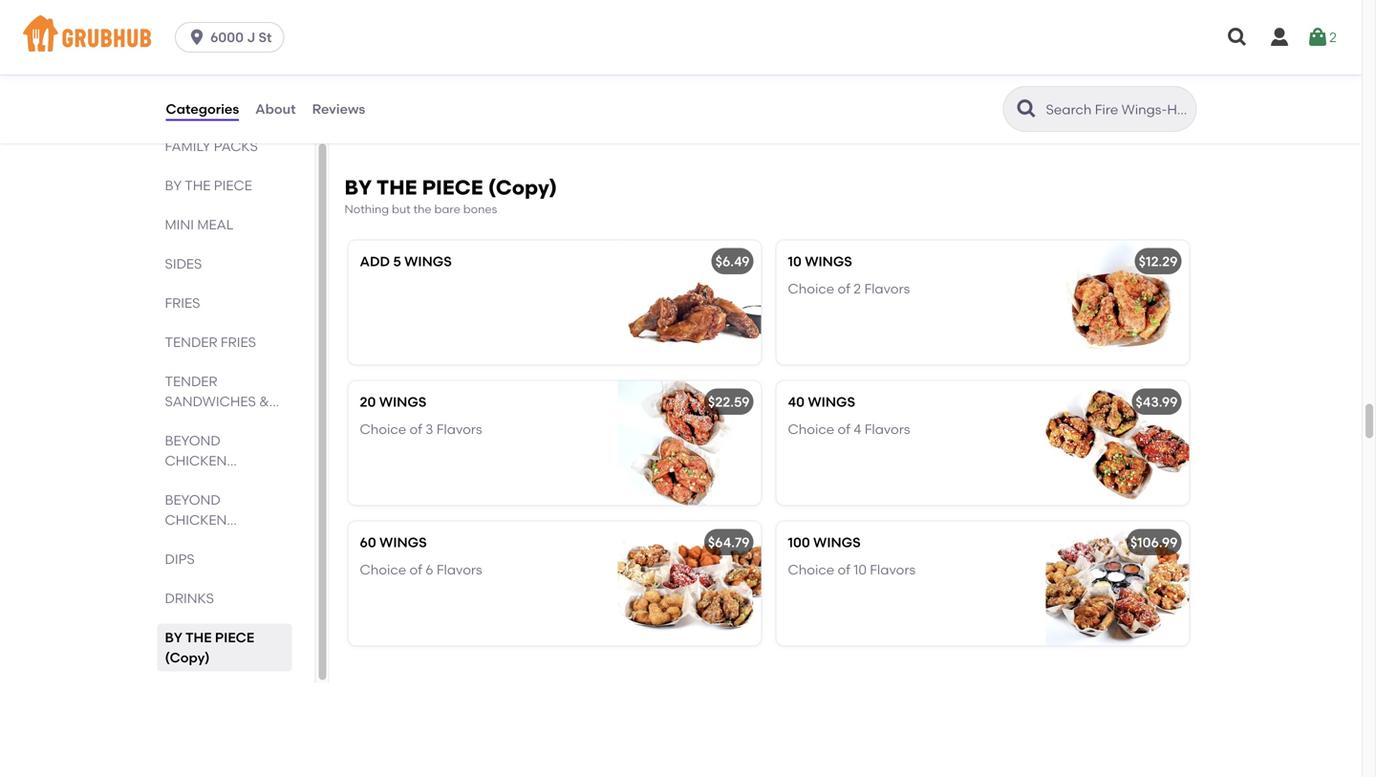 Task type: locate. For each thing, give the bounding box(es) containing it.
add 5 wings
[[360, 254, 452, 270]]

by inside by the piece (copy) nothing but the bare bones
[[345, 175, 372, 200]]

by inside by the piece (copy)
[[165, 630, 183, 646]]

nothing
[[345, 202, 389, 216]]

$106.99
[[1131, 535, 1179, 551]]

beyond
[[165, 433, 221, 449], [165, 492, 221, 508]]

piece
[[422, 175, 483, 200], [214, 177, 252, 194], [215, 630, 255, 646]]

bones
[[464, 202, 497, 216]]

by the piece (copy)
[[165, 630, 255, 666]]

10 down 100 wings
[[854, 562, 867, 578]]

mini meal
[[165, 216, 234, 233]]

of for 2
[[838, 281, 851, 297]]

0 vertical spatial 2
[[1330, 29, 1338, 45]]

4
[[854, 421, 862, 438]]

of down 100 wings
[[838, 562, 851, 578]]

add 5 wings image
[[618, 241, 762, 365]]

100 wings image
[[1047, 522, 1190, 646]]

reviews button
[[311, 75, 366, 143]]

(copy) up bones
[[488, 175, 557, 200]]

40 wings
[[788, 394, 856, 410]]

tender inside tender sandwiches & combos beyond chicken tenders beyond chicken sandwiches dips
[[165, 373, 218, 390]]

chicken up tenders
[[165, 453, 227, 469]]

choice down the 20 wings in the left of the page
[[360, 421, 407, 438]]

wings up choice of 4 flavors
[[808, 394, 856, 410]]

2
[[1330, 29, 1338, 45], [854, 281, 862, 297]]

1 vertical spatial fries
[[221, 334, 256, 350]]

60
[[360, 535, 376, 551]]

by
[[345, 175, 372, 200], [165, 177, 182, 194], [165, 630, 183, 646]]

piece inside by the piece (copy)
[[215, 630, 255, 646]]

the for by the piece (copy)
[[185, 630, 212, 646]]

j
[[247, 29, 255, 45]]

0 vertical spatial combos
[[165, 60, 226, 76]]

1 vertical spatial 2
[[854, 281, 862, 297]]

wings for choice of 4 flavors
[[808, 394, 856, 410]]

of left 6
[[410, 562, 423, 578]]

combos up tenders
[[165, 413, 226, 430]]

1 horizontal spatial (copy)
[[488, 175, 557, 200]]

chicken
[[165, 99, 227, 115], [165, 453, 227, 469], [165, 512, 227, 528]]

60 wings
[[360, 535, 427, 551]]

1 vertical spatial chicken
[[165, 453, 227, 469]]

1 vertical spatial 10
[[854, 562, 867, 578]]

0 horizontal spatial fries
[[165, 295, 200, 311]]

choice down 100
[[788, 562, 835, 578]]

wings for choice of 3 flavors
[[379, 394, 427, 410]]

by for by the piece
[[165, 177, 182, 194]]

2 tender from the top
[[165, 373, 218, 390]]

1 horizontal spatial 2
[[1330, 29, 1338, 45]]

of
[[838, 281, 851, 297], [410, 421, 423, 438], [838, 421, 851, 438], [410, 562, 423, 578], [838, 562, 851, 578]]

piece for by the piece
[[214, 177, 252, 194]]

0 vertical spatial (copy)
[[488, 175, 557, 200]]

chicken up family at the left top
[[165, 99, 227, 115]]

tender
[[165, 334, 218, 350], [165, 373, 218, 390]]

sandwiches up dips
[[165, 532, 256, 548]]

wings up choice of 3 flavors
[[379, 394, 427, 410]]

40
[[788, 394, 805, 410]]

by the piece (copy) nothing but the bare bones
[[345, 175, 557, 216]]

sandwiches left & at the left bottom
[[165, 393, 256, 410]]

choice down 40 wings
[[788, 421, 835, 438]]

wings
[[405, 254, 452, 270], [805, 254, 853, 270], [379, 394, 427, 410], [808, 394, 856, 410], [380, 535, 427, 551], [814, 535, 861, 551]]

(copy)
[[488, 175, 557, 200], [165, 650, 210, 666]]

of left 4
[[838, 421, 851, 438]]

the up but
[[377, 175, 417, 200]]

beyond down tenders
[[165, 492, 221, 508]]

the
[[377, 175, 417, 200], [185, 177, 211, 194], [185, 630, 212, 646]]

choice
[[788, 281, 835, 297], [360, 421, 407, 438], [788, 421, 835, 438], [360, 562, 407, 578], [788, 562, 835, 578]]

1 horizontal spatial fries
[[221, 334, 256, 350]]

1 vertical spatial tender
[[165, 373, 218, 390]]

packs
[[214, 138, 258, 154]]

tenders
[[165, 473, 226, 489]]

tender down "tender fries"
[[165, 373, 218, 390]]

piece for by the piece (copy)
[[215, 630, 255, 646]]

0 vertical spatial tender
[[165, 334, 218, 350]]

choice down 60 wings
[[360, 562, 407, 578]]

1 vertical spatial (copy)
[[165, 650, 210, 666]]

(copy) inside by the piece (copy) nothing but the bare bones
[[488, 175, 557, 200]]

choice down 10 wings
[[788, 281, 835, 297]]

combos
[[165, 60, 226, 76], [165, 413, 226, 430]]

svg image
[[1227, 26, 1250, 49], [1269, 26, 1292, 49], [1307, 26, 1330, 49], [188, 28, 207, 47]]

40 wings image
[[1047, 381, 1190, 506]]

3 chicken from the top
[[165, 512, 227, 528]]

0 horizontal spatial (copy)
[[165, 650, 210, 666]]

0 horizontal spatial 10
[[788, 254, 802, 270]]

of left 3
[[410, 421, 423, 438]]

0 vertical spatial fries
[[165, 295, 200, 311]]

1 tender from the top
[[165, 334, 218, 350]]

combos up categories
[[165, 60, 226, 76]]

by up mini
[[165, 177, 182, 194]]

piece inside by the piece (copy) nothing but the bare bones
[[422, 175, 483, 200]]

of for 3
[[410, 421, 423, 438]]

by for by the piece (copy) nothing but the bare bones
[[345, 175, 372, 200]]

the for by the piece
[[185, 177, 211, 194]]

svg image inside the '6000 j st' button
[[188, 28, 207, 47]]

categories button
[[165, 75, 240, 143]]

2 combos from the top
[[165, 413, 226, 430]]

by down drinks
[[165, 630, 183, 646]]

choice for 20
[[360, 421, 407, 438]]

by for by the piece (copy)
[[165, 630, 183, 646]]

wings up choice of 6 flavors
[[380, 535, 427, 551]]

10
[[788, 254, 802, 270], [854, 562, 867, 578]]

1 vertical spatial sandwiches
[[165, 532, 256, 548]]

of for 6
[[410, 562, 423, 578]]

the inside by the piece (copy) nothing but the bare bones
[[377, 175, 417, 200]]

beyond up tenders
[[165, 433, 221, 449]]

(copy) for by the piece (copy)
[[165, 650, 210, 666]]

the inside by the piece (copy)
[[185, 630, 212, 646]]

chicken down tenders
[[165, 512, 227, 528]]

tender down sides
[[165, 334, 218, 350]]

choice of 2 flavors
[[788, 281, 911, 297]]

10 up the choice of 2 flavors
[[788, 254, 802, 270]]

(copy) inside by the piece (copy)
[[165, 650, 210, 666]]

wings up 'choice of 10 flavors'
[[814, 535, 861, 551]]

sandwiches
[[165, 393, 256, 410], [165, 532, 256, 548]]

wings up the choice of 2 flavors
[[805, 254, 853, 270]]

choice of 4 flavors
[[788, 421, 911, 438]]

0 vertical spatial sandwiches
[[165, 393, 256, 410]]

the up mini meal
[[185, 177, 211, 194]]

of down 10 wings
[[838, 281, 851, 297]]

the for by the piece (copy) nothing but the bare bones
[[377, 175, 417, 200]]

0 vertical spatial chicken
[[165, 99, 227, 115]]

10 wings
[[788, 254, 853, 270]]

3
[[426, 421, 434, 438]]

the down drinks
[[185, 630, 212, 646]]

1 vertical spatial beyond
[[165, 492, 221, 508]]

2 sandwiches from the top
[[165, 532, 256, 548]]

(copy) for by the piece (copy) nothing but the bare bones
[[488, 175, 557, 200]]

0 vertical spatial 10
[[788, 254, 802, 270]]

(copy) down drinks
[[165, 650, 210, 666]]

by up nothing
[[345, 175, 372, 200]]

fries
[[165, 295, 200, 311], [221, 334, 256, 350]]

1 sandwiches from the top
[[165, 393, 256, 410]]

meal
[[197, 216, 234, 233]]

2 vertical spatial chicken
[[165, 512, 227, 528]]

1 vertical spatial combos
[[165, 413, 226, 430]]

0 vertical spatial beyond
[[165, 433, 221, 449]]

st
[[259, 29, 272, 45]]

wings right 5
[[405, 254, 452, 270]]

6
[[426, 562, 434, 578]]

drinks
[[165, 590, 214, 607]]

flavors
[[865, 281, 911, 297], [437, 421, 482, 438], [865, 421, 911, 438], [437, 562, 483, 578], [870, 562, 916, 578]]



Task type: vqa. For each thing, say whether or not it's contained in the screenshot.
60
yes



Task type: describe. For each thing, give the bounding box(es) containing it.
family packs
[[165, 138, 258, 154]]

flavors for choice of 4 flavors
[[865, 421, 911, 438]]

choice of 10 flavors
[[788, 562, 916, 578]]

60 wings image
[[618, 522, 762, 646]]

$43.99
[[1136, 394, 1179, 410]]

tender for tender fries
[[165, 334, 218, 350]]

bare
[[435, 202, 461, 216]]

20 wings image
[[618, 381, 762, 506]]

categories
[[166, 101, 239, 117]]

about
[[255, 101, 296, 117]]

add
[[360, 254, 390, 270]]

strips
[[230, 99, 275, 115]]

&
[[259, 393, 269, 410]]

2 inside button
[[1330, 29, 1338, 45]]

2 beyond from the top
[[165, 492, 221, 508]]

$6.49
[[716, 254, 750, 270]]

$22.59
[[708, 394, 750, 410]]

wings for choice of 6 flavors
[[380, 535, 427, 551]]

1 beyond from the top
[[165, 433, 221, 449]]

1 horizontal spatial 10
[[854, 562, 867, 578]]

6000 j st button
[[175, 22, 292, 53]]

6000 j st
[[210, 29, 272, 45]]

dips
[[165, 551, 195, 567]]

lrg drink image
[[618, 12, 762, 136]]

100
[[788, 535, 811, 551]]

svg image inside 2 button
[[1307, 26, 1330, 49]]

chicken strips
[[165, 99, 275, 115]]

2 button
[[1307, 20, 1338, 55]]

0 horizontal spatial 2
[[854, 281, 862, 297]]

20
[[360, 394, 376, 410]]

tender for tender sandwiches & combos beyond chicken tenders beyond chicken sandwiches dips
[[165, 373, 218, 390]]

$64.79
[[708, 535, 750, 551]]

tender sandwiches & combos beyond chicken tenders beyond chicken sandwiches dips
[[165, 373, 269, 567]]

by the piece
[[165, 177, 252, 194]]

1 chicken from the top
[[165, 99, 227, 115]]

wings for choice of 10 flavors
[[814, 535, 861, 551]]

the
[[414, 202, 432, 216]]

main navigation navigation
[[0, 0, 1363, 75]]

search icon image
[[1016, 98, 1039, 120]]

2 chicken from the top
[[165, 453, 227, 469]]

6000
[[210, 29, 244, 45]]

about button
[[255, 75, 297, 143]]

sides
[[165, 256, 202, 272]]

piece for by the piece (copy) nothing but the bare bones
[[422, 175, 483, 200]]

combos inside tender sandwiches & combos beyond chicken tenders beyond chicken sandwiches dips
[[165, 413, 226, 430]]

reviews
[[312, 101, 366, 117]]

choice for 100
[[788, 562, 835, 578]]

of for 4
[[838, 421, 851, 438]]

flavors for choice of 2 flavors
[[865, 281, 911, 297]]

flavors for choice of 10 flavors
[[870, 562, 916, 578]]

choice of 3 flavors
[[360, 421, 482, 438]]

flavors for choice of 6 flavors
[[437, 562, 483, 578]]

choice for 60
[[360, 562, 407, 578]]

choice of 6 flavors
[[360, 562, 483, 578]]

10 wings image
[[1047, 241, 1190, 365]]

1 combos from the top
[[165, 60, 226, 76]]

5
[[393, 254, 401, 270]]

but
[[392, 202, 411, 216]]

20 wings
[[360, 394, 427, 410]]

of for 10
[[838, 562, 851, 578]]

mini
[[165, 216, 194, 233]]

family
[[165, 138, 211, 154]]

100 wings
[[788, 535, 861, 551]]

wings for choice of 2 flavors
[[805, 254, 853, 270]]

tender fries
[[165, 334, 256, 350]]

choice for 10
[[788, 281, 835, 297]]

Search Fire Wings-Howe Ave search field
[[1045, 100, 1191, 119]]

$12.29
[[1139, 254, 1179, 270]]

flavors for choice of 3 flavors
[[437, 421, 482, 438]]

choice for 40
[[788, 421, 835, 438]]



